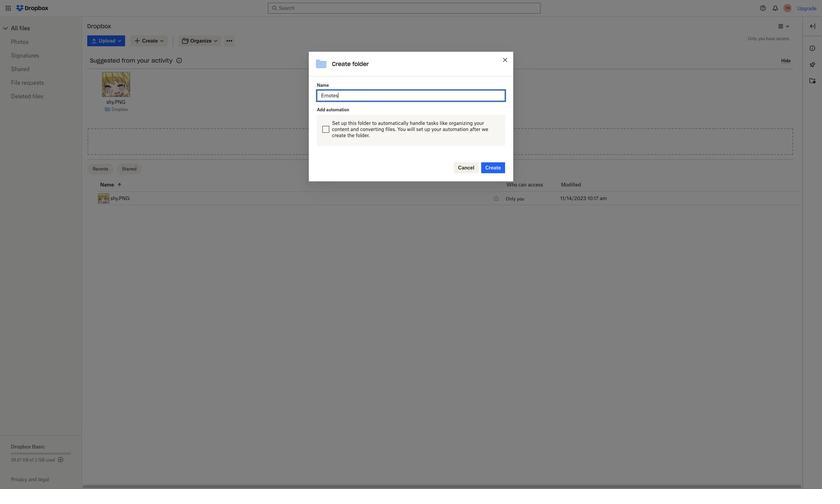 Task type: vqa. For each thing, say whether or not it's contained in the screenshot.
10:17
yes



Task type: describe. For each thing, give the bounding box(es) containing it.
after
[[470, 126, 481, 132]]

privacy and legal link
[[11, 477, 82, 483]]

0 vertical spatial folder
[[353, 61, 369, 67]]

28.57 kb of 2 gb used
[[11, 458, 55, 463]]

all
[[11, 25, 18, 32]]

you for only you
[[517, 196, 524, 202]]

1 horizontal spatial dropbox
[[87, 23, 111, 30]]

converting
[[360, 126, 384, 132]]

only you have access
[[748, 36, 790, 41]]

activity
[[151, 57, 173, 64]]

deleted
[[11, 93, 31, 100]]

0 horizontal spatial and
[[28, 477, 37, 483]]

0 vertical spatial shy.png link
[[106, 99, 126, 106]]

files for deleted files
[[33, 93, 43, 100]]

requests
[[22, 79, 44, 86]]

legal
[[38, 477, 49, 483]]

deleted files link
[[11, 90, 71, 103]]

create for create folder
[[332, 61, 351, 67]]

0 horizontal spatial access
[[528, 182, 543, 188]]

create button
[[481, 163, 505, 173]]

add automation
[[317, 107, 349, 112]]

2
[[35, 458, 37, 463]]

you for only you have access
[[758, 36, 765, 41]]

cancel button
[[454, 163, 479, 173]]

content
[[332, 126, 349, 132]]

modified button
[[561, 181, 599, 189]]

only you button
[[506, 196, 524, 202]]

deleted files
[[11, 93, 43, 100]]

signatures
[[11, 52, 39, 59]]

privacy and legal
[[11, 477, 49, 483]]

dropbox logo - go to the homepage image
[[14, 3, 51, 14]]

file requests link
[[11, 76, 71, 90]]

basic
[[32, 445, 45, 450]]

1 vertical spatial up
[[424, 126, 430, 132]]

only for only you have access
[[748, 36, 757, 41]]

0 vertical spatial /shy.png image
[[102, 72, 130, 97]]

open activity image
[[809, 77, 817, 85]]

open details pane image
[[809, 22, 817, 30]]

automation inside set up this folder to automatically handle tasks like organizing your content and converting files. you will set up your automation after we create the folder.
[[443, 126, 469, 132]]

upgrade
[[797, 5, 817, 11]]

signatures link
[[11, 49, 71, 62]]

kb
[[23, 458, 29, 463]]

tasks
[[427, 120, 439, 126]]

open pinned items image
[[809, 61, 817, 69]]

create
[[332, 133, 346, 138]]

starred
[[122, 167, 137, 172]]

shared link
[[11, 62, 71, 76]]

set
[[416, 126, 423, 132]]

open information panel image
[[809, 44, 817, 53]]

suggested
[[90, 57, 120, 64]]

0 horizontal spatial automation
[[326, 107, 349, 112]]

from
[[122, 57, 135, 64]]



Task type: locate. For each thing, give the bounding box(es) containing it.
only for only you
[[506, 196, 516, 202]]

1 vertical spatial shy.png link
[[110, 194, 130, 203]]

table containing name
[[82, 178, 803, 206]]

privacy
[[11, 477, 27, 483]]

shy.png link
[[106, 99, 126, 106], [110, 194, 130, 203]]

1 vertical spatial access
[[528, 182, 543, 188]]

1 vertical spatial folder
[[358, 120, 371, 126]]

create inside button
[[485, 165, 501, 171]]

name shy.png, modified 11/14/2023 10:17 am, element
[[82, 192, 803, 206]]

1 vertical spatial your
[[474, 120, 484, 126]]

11/14/2023 10:17 am
[[560, 196, 607, 201]]

/shy.png image
[[102, 72, 130, 97], [98, 193, 109, 204]]

we
[[482, 126, 488, 132]]

files right all
[[19, 25, 30, 32]]

you
[[758, 36, 765, 41], [517, 196, 524, 202]]

organizing
[[449, 120, 473, 126]]

upgrade link
[[797, 5, 817, 11]]

photos link
[[11, 35, 71, 49]]

have
[[766, 36, 775, 41]]

up
[[341, 120, 347, 126], [424, 126, 430, 132]]

dropbox
[[87, 23, 111, 30], [112, 107, 128, 112], [11, 445, 31, 450]]

1 horizontal spatial automation
[[443, 126, 469, 132]]

0 vertical spatial up
[[341, 120, 347, 126]]

files down file requests link
[[33, 93, 43, 100]]

access right the have
[[777, 36, 790, 41]]

0 vertical spatial shy.png
[[106, 99, 126, 105]]

this
[[348, 120, 357, 126]]

add to starred image
[[492, 194, 500, 203]]

recents button
[[87, 164, 114, 175]]

only
[[748, 36, 757, 41], [506, 196, 516, 202]]

1 vertical spatial /shy.png image
[[98, 193, 109, 204]]

of
[[30, 458, 34, 463]]

who
[[507, 182, 517, 188]]

will
[[407, 126, 415, 132]]

1 horizontal spatial up
[[424, 126, 430, 132]]

shared
[[11, 66, 30, 73]]

1 horizontal spatial create
[[485, 165, 501, 171]]

dropbox basic
[[11, 445, 45, 450]]

set up this folder to automatically handle tasks like organizing your content and converting files. you will set up your automation after we create the folder.
[[332, 120, 488, 138]]

recents
[[93, 167, 108, 172]]

you
[[397, 126, 406, 132]]

name down recents button
[[100, 182, 114, 188]]

only you
[[506, 196, 524, 202]]

up up "content"
[[341, 120, 347, 126]]

dropbox for dropbox link
[[112, 107, 128, 112]]

automation
[[326, 107, 349, 112], [443, 126, 469, 132]]

set
[[332, 120, 340, 126]]

1 vertical spatial automation
[[443, 126, 469, 132]]

photos
[[11, 39, 29, 45]]

to
[[372, 120, 377, 126]]

file
[[11, 79, 20, 86]]

and down this
[[351, 126, 359, 132]]

1 vertical spatial name
[[100, 182, 114, 188]]

shy.png
[[106, 99, 126, 105], [110, 196, 130, 201]]

your
[[137, 57, 150, 64], [474, 120, 484, 126], [432, 126, 442, 132]]

name inside button
[[100, 182, 114, 188]]

0 vertical spatial files
[[19, 25, 30, 32]]

create folder dialog
[[309, 52, 513, 182]]

only inside name shy.png, modified 11/14/2023 10:17 am, element
[[506, 196, 516, 202]]

create folder
[[332, 61, 369, 67]]

0 horizontal spatial files
[[19, 25, 30, 32]]

0 vertical spatial name
[[317, 83, 329, 88]]

dropbox link
[[112, 106, 128, 113]]

/shy.png image up dropbox link
[[102, 72, 130, 97]]

modified
[[561, 182, 581, 188]]

0 horizontal spatial dropbox
[[11, 445, 31, 450]]

all files
[[11, 25, 30, 32]]

10:17
[[588, 196, 599, 201]]

shy.png link inside table
[[110, 194, 130, 203]]

only down the who on the right top of the page
[[506, 196, 516, 202]]

1 horizontal spatial your
[[432, 126, 442, 132]]

0 vertical spatial automation
[[326, 107, 349, 112]]

1 horizontal spatial files
[[33, 93, 43, 100]]

create for create
[[485, 165, 501, 171]]

create
[[332, 61, 351, 67], [485, 165, 501, 171]]

1 vertical spatial shy.png
[[110, 196, 130, 201]]

and left legal
[[28, 477, 37, 483]]

folder.
[[356, 133, 370, 138]]

used
[[46, 458, 55, 463]]

0 horizontal spatial your
[[137, 57, 150, 64]]

access
[[777, 36, 790, 41], [528, 182, 543, 188]]

name button
[[100, 181, 490, 189]]

and
[[351, 126, 359, 132], [28, 477, 37, 483]]

dropbox for dropbox basic
[[11, 445, 31, 450]]

1 horizontal spatial and
[[351, 126, 359, 132]]

cancel
[[458, 165, 475, 171]]

1 vertical spatial files
[[33, 93, 43, 100]]

starred button
[[116, 164, 142, 175]]

the
[[347, 133, 355, 138]]

0 vertical spatial access
[[777, 36, 790, 41]]

suggested from your activity
[[90, 57, 173, 64]]

you inside name shy.png, modified 11/14/2023 10:17 am, element
[[517, 196, 524, 202]]

add
[[317, 107, 325, 112]]

/shy.png image inside name shy.png, modified 11/14/2023 10:17 am, element
[[98, 193, 109, 204]]

shy.png up dropbox link
[[106, 99, 126, 105]]

0 horizontal spatial name
[[100, 182, 114, 188]]

0 vertical spatial you
[[758, 36, 765, 41]]

1 vertical spatial dropbox
[[112, 107, 128, 112]]

can
[[519, 182, 527, 188]]

global header element
[[0, 0, 822, 17]]

0 vertical spatial and
[[351, 126, 359, 132]]

am
[[600, 196, 607, 201]]

1 vertical spatial you
[[517, 196, 524, 202]]

0 vertical spatial your
[[137, 57, 150, 64]]

automation up set
[[326, 107, 349, 112]]

1 horizontal spatial access
[[777, 36, 790, 41]]

automation down organizing
[[443, 126, 469, 132]]

your right the from
[[137, 57, 150, 64]]

you left the have
[[758, 36, 765, 41]]

handle
[[410, 120, 425, 126]]

files for all files
[[19, 25, 30, 32]]

1 horizontal spatial you
[[758, 36, 765, 41]]

0 horizontal spatial you
[[517, 196, 524, 202]]

shy.png inside table
[[110, 196, 130, 201]]

your down tasks
[[432, 126, 442, 132]]

/shy.png image down recents button
[[98, 193, 109, 204]]

0 vertical spatial dropbox
[[87, 23, 111, 30]]

1 horizontal spatial name
[[317, 83, 329, 88]]

0 vertical spatial create
[[332, 61, 351, 67]]

file requests
[[11, 79, 44, 86]]

get more space image
[[56, 457, 65, 465]]

28.57
[[11, 458, 22, 463]]

0 vertical spatial only
[[748, 36, 757, 41]]

0 horizontal spatial up
[[341, 120, 347, 126]]

0 horizontal spatial only
[[506, 196, 516, 202]]

1 vertical spatial and
[[28, 477, 37, 483]]

2 vertical spatial your
[[432, 126, 442, 132]]

only left the have
[[748, 36, 757, 41]]

2 vertical spatial dropbox
[[11, 445, 31, 450]]

1 vertical spatial only
[[506, 196, 516, 202]]

table
[[82, 178, 803, 206]]

up right set
[[424, 126, 430, 132]]

0 horizontal spatial create
[[332, 61, 351, 67]]

access right 'can'
[[528, 182, 543, 188]]

you down 'can'
[[517, 196, 524, 202]]

2 horizontal spatial dropbox
[[112, 107, 128, 112]]

shy.png down starred button
[[110, 196, 130, 201]]

2 horizontal spatial your
[[474, 120, 484, 126]]

1 horizontal spatial only
[[748, 36, 757, 41]]

files
[[19, 25, 30, 32], [33, 93, 43, 100]]

1 vertical spatial create
[[485, 165, 501, 171]]

and inside set up this folder to automatically handle tasks like organizing your content and converting files. you will set up your automation after we create the folder.
[[351, 126, 359, 132]]

shy.png link down starred button
[[110, 194, 130, 203]]

name
[[317, 83, 329, 88], [100, 182, 114, 188]]

shy.png link up dropbox link
[[106, 99, 126, 106]]

11/14/2023
[[560, 196, 586, 201]]

like
[[440, 120, 448, 126]]

folder
[[353, 61, 369, 67], [358, 120, 371, 126]]

all files link
[[11, 23, 82, 34]]

who can access
[[507, 182, 543, 188]]

name up add
[[317, 83, 329, 88]]

automatically
[[378, 120, 409, 126]]

your up after
[[474, 120, 484, 126]]

Name text field
[[321, 92, 501, 99]]

files.
[[386, 126, 396, 132]]

name inside create folder dialog
[[317, 83, 329, 88]]

folder inside set up this folder to automatically handle tasks like organizing your content and converting files. you will set up your automation after we create the folder.
[[358, 120, 371, 126]]

gb
[[38, 458, 45, 463]]



